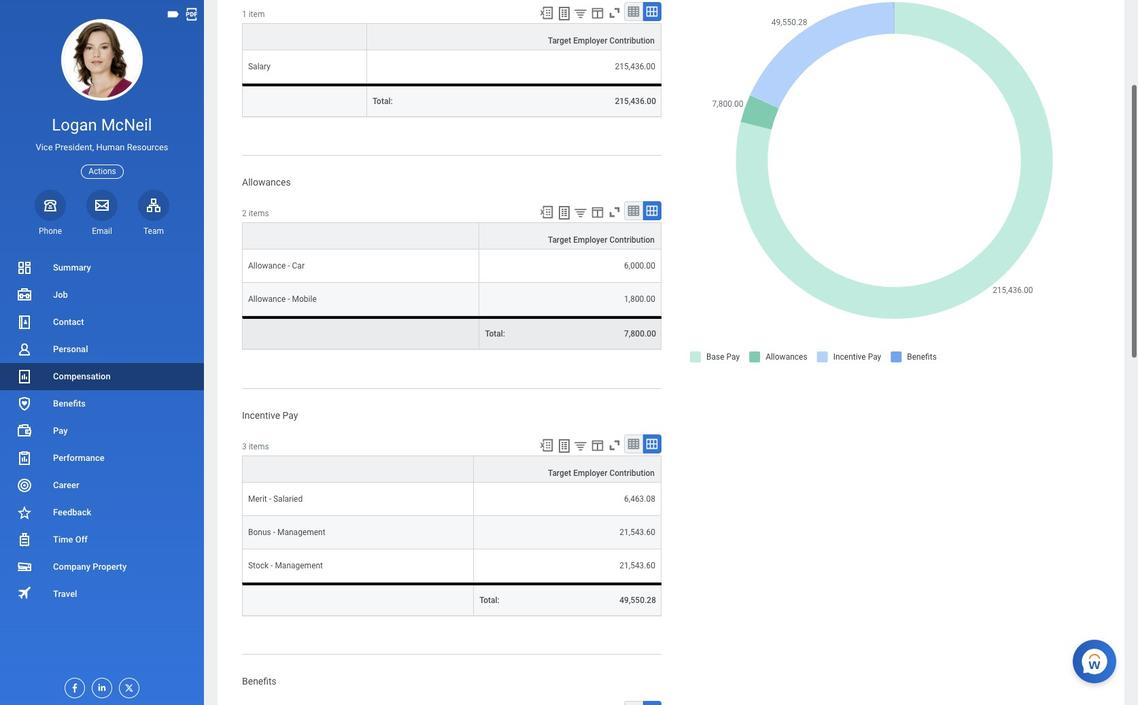 Task type: vqa. For each thing, say whether or not it's contained in the screenshot.
the top the "Allowance"
yes



Task type: describe. For each thing, give the bounding box(es) containing it.
total: for 215,436.00
[[373, 96, 393, 106]]

pay link
[[0, 418, 204, 445]]

bonus - management
[[248, 528, 326, 538]]

1 target employer contribution from the top
[[548, 36, 655, 45]]

49,550.28
[[620, 596, 657, 606]]

incentive
[[242, 410, 280, 421]]

215,436.00 for salary
[[615, 62, 656, 71]]

resources
[[127, 142, 168, 153]]

compensation link
[[0, 363, 204, 391]]

1,800.00
[[625, 295, 656, 304]]

allowance for allowance - mobile
[[248, 295, 286, 304]]

actions button
[[81, 164, 124, 179]]

performance link
[[0, 445, 204, 472]]

email logan mcneil element
[[86, 226, 118, 237]]

target for allowances
[[548, 236, 572, 245]]

1 vertical spatial benefits
[[242, 677, 277, 687]]

row containing merit - salaried
[[242, 483, 662, 517]]

row containing stock - management
[[242, 550, 662, 583]]

summary image
[[16, 260, 33, 276]]

career
[[53, 480, 79, 491]]

employer for allowances
[[574, 236, 608, 245]]

summary
[[53, 263, 91, 273]]

linkedin image
[[93, 679, 107, 693]]

table image
[[627, 204, 641, 218]]

time off image
[[16, 532, 33, 548]]

time off link
[[0, 527, 204, 554]]

click to view/edit grid preferences image for 215,436.00
[[591, 5, 606, 20]]

phone
[[39, 226, 62, 236]]

9 row from the top
[[242, 583, 662, 617]]

list containing summary
[[0, 254, 204, 608]]

export to worksheets image for 6,000.00
[[557, 205, 573, 221]]

mobile
[[292, 295, 317, 304]]

2 items
[[242, 209, 269, 219]]

target employer contribution button for allowances
[[480, 223, 661, 249]]

travel link
[[0, 581, 204, 608]]

table image for 6,463.08
[[627, 438, 641, 451]]

- for allowance - mobile
[[288, 295, 290, 304]]

6,000.00
[[625, 262, 656, 271]]

toolbar for incentive pay
[[533, 435, 662, 456]]

expand table image for 6,000.00
[[646, 204, 659, 218]]

time off
[[53, 535, 88, 545]]

company
[[53, 562, 91, 572]]

row containing allowance - car
[[242, 250, 662, 283]]

tag image
[[166, 7, 181, 22]]

item
[[249, 9, 265, 19]]

company property image
[[16, 559, 33, 576]]

cell for 49,550.28
[[242, 583, 474, 617]]

travel
[[53, 589, 77, 599]]

select to filter grid data image
[[574, 206, 589, 220]]

total: for 7,800.00
[[485, 330, 506, 339]]

allowances
[[242, 177, 291, 188]]

salary
[[248, 62, 271, 71]]

human
[[96, 142, 125, 153]]

car
[[292, 262, 305, 271]]

target employer contribution button for incentive pay
[[474, 457, 661, 483]]

job image
[[16, 287, 33, 303]]

vice
[[36, 142, 53, 153]]

employer for incentive pay
[[574, 469, 608, 479]]

1
[[242, 9, 247, 19]]

career image
[[16, 478, 33, 494]]

mail image
[[94, 197, 110, 213]]

job link
[[0, 282, 204, 309]]

0 vertical spatial target employer contribution button
[[367, 24, 661, 49]]

2 row from the top
[[242, 83, 662, 117]]

job
[[53, 290, 68, 300]]

5 row from the top
[[242, 317, 662, 350]]

management for bonus - management
[[278, 528, 326, 538]]

items for allowances
[[249, 209, 269, 219]]

target employer contribution for incentive pay
[[548, 469, 655, 479]]

row containing bonus - management
[[242, 517, 662, 550]]

target employer contribution row for allowances
[[242, 223, 662, 250]]

3 items
[[242, 442, 269, 452]]

contact
[[53, 317, 84, 327]]

1 toolbar from the top
[[533, 2, 662, 23]]

property
[[93, 562, 127, 572]]



Task type: locate. For each thing, give the bounding box(es) containing it.
allowance - mobile
[[248, 295, 317, 304]]

row containing allowance - mobile
[[242, 283, 662, 317]]

1 contribution from the top
[[610, 36, 655, 45]]

2 vertical spatial target
[[548, 469, 572, 479]]

feedback
[[53, 508, 91, 518]]

president,
[[55, 142, 94, 153]]

0 vertical spatial toolbar
[[533, 2, 662, 23]]

compensation image
[[16, 369, 33, 385]]

1 vertical spatial table image
[[627, 438, 641, 451]]

total: for 49,550.28
[[480, 596, 500, 606]]

benefits image
[[16, 396, 33, 412]]

management down salaried
[[278, 528, 326, 538]]

2 items from the top
[[249, 442, 269, 452]]

1 target employer contribution row from the top
[[242, 23, 662, 50]]

pay right incentive
[[283, 410, 298, 421]]

contribution for incentive pay
[[610, 469, 655, 479]]

navigation pane region
[[0, 0, 204, 706]]

1 target from the top
[[548, 36, 572, 45]]

target employer contribution for allowances
[[548, 236, 655, 245]]

0 vertical spatial 215,436.00
[[615, 62, 656, 71]]

1 cell from the top
[[242, 83, 367, 117]]

team
[[144, 226, 164, 236]]

2 expand table image from the top
[[646, 204, 659, 218]]

1 export to excel image from the top
[[540, 5, 554, 20]]

2 vertical spatial employer
[[574, 469, 608, 479]]

logan
[[52, 116, 97, 135]]

1 employer from the top
[[574, 36, 608, 45]]

0 vertical spatial click to view/edit grid preferences image
[[591, 5, 606, 20]]

row containing salary
[[242, 50, 662, 83]]

fullscreen image
[[608, 5, 623, 20], [608, 205, 623, 220]]

allowance - car
[[248, 262, 305, 271]]

feedback image
[[16, 505, 33, 521]]

click to view/edit grid preferences image
[[591, 438, 606, 453]]

export to worksheets image
[[557, 438, 573, 455]]

0 vertical spatial export to worksheets image
[[557, 5, 573, 21]]

select to filter grid data image for 215,436.00
[[574, 6, 589, 20]]

expand table image
[[646, 438, 659, 451]]

phone image
[[41, 197, 60, 213]]

1 select to filter grid data image from the top
[[574, 6, 589, 20]]

click to view/edit grid preferences image
[[591, 5, 606, 20], [591, 205, 606, 220]]

career link
[[0, 472, 204, 499]]

6 row from the top
[[242, 483, 662, 517]]

2 cell from the top
[[242, 317, 480, 350]]

215,436.00
[[615, 62, 656, 71], [615, 96, 657, 106]]

0 vertical spatial items
[[249, 209, 269, 219]]

view printable version (pdf) image
[[184, 7, 199, 22]]

0 vertical spatial target employer contribution
[[548, 36, 655, 45]]

2 vertical spatial contribution
[[610, 469, 655, 479]]

target employer contribution row
[[242, 23, 662, 50], [242, 223, 662, 250], [242, 456, 662, 483]]

2 target employer contribution from the top
[[548, 236, 655, 245]]

1 vertical spatial toolbar
[[533, 202, 662, 223]]

feedback link
[[0, 499, 204, 527]]

0 vertical spatial cell
[[242, 83, 367, 117]]

travel image
[[16, 585, 33, 602]]

management
[[278, 528, 326, 538], [275, 562, 323, 571]]

1 vertical spatial total:
[[485, 330, 506, 339]]

3 cell from the top
[[242, 583, 474, 617]]

6,463.08
[[625, 495, 656, 504]]

personal link
[[0, 336, 204, 363]]

toolbar
[[533, 2, 662, 23], [533, 202, 662, 223], [533, 435, 662, 456]]

1 vertical spatial 21,543.60
[[620, 562, 656, 571]]

email button
[[86, 190, 118, 237]]

3 contribution from the top
[[610, 469, 655, 479]]

items
[[249, 209, 269, 219], [249, 442, 269, 452]]

2 employer from the top
[[574, 236, 608, 245]]

3 target employer contribution from the top
[[548, 469, 655, 479]]

expand table image for 215,436.00
[[646, 4, 659, 18]]

company property
[[53, 562, 127, 572]]

1 vertical spatial select to filter grid data image
[[574, 439, 589, 453]]

2 21,543.60 from the top
[[620, 562, 656, 571]]

export to excel image
[[540, 205, 554, 220]]

0 vertical spatial management
[[278, 528, 326, 538]]

stock - management
[[248, 562, 323, 571]]

- right bonus
[[273, 528, 276, 538]]

1 vertical spatial export to excel image
[[540, 438, 554, 453]]

3 target employer contribution row from the top
[[242, 456, 662, 483]]

export to excel image for 215,436.00
[[540, 5, 554, 20]]

contribution for allowances
[[610, 236, 655, 245]]

1 vertical spatial allowance
[[248, 295, 286, 304]]

time
[[53, 535, 73, 545]]

logan mcneil
[[52, 116, 152, 135]]

3 row from the top
[[242, 250, 662, 283]]

-
[[288, 262, 290, 271], [288, 295, 290, 304], [269, 495, 271, 504], [273, 528, 276, 538], [271, 562, 273, 571]]

total:
[[373, 96, 393, 106], [485, 330, 506, 339], [480, 596, 500, 606]]

0 vertical spatial benefits
[[53, 399, 86, 409]]

1 horizontal spatial benefits
[[242, 677, 277, 687]]

list
[[0, 254, 204, 608]]

2 contribution from the top
[[610, 236, 655, 245]]

8 row from the top
[[242, 550, 662, 583]]

1 expand table image from the top
[[646, 4, 659, 18]]

x image
[[120, 679, 135, 694]]

target for incentive pay
[[548, 469, 572, 479]]

2 215,436.00 from the top
[[615, 96, 657, 106]]

4 row from the top
[[242, 283, 662, 317]]

1 vertical spatial target employer contribution row
[[242, 223, 662, 250]]

incentive pay
[[242, 410, 298, 421]]

cell
[[242, 83, 367, 117], [242, 317, 480, 350], [242, 583, 474, 617]]

1 vertical spatial pay
[[53, 426, 68, 436]]

3 employer from the top
[[574, 469, 608, 479]]

2 toolbar from the top
[[533, 202, 662, 223]]

target
[[548, 36, 572, 45], [548, 236, 572, 245], [548, 469, 572, 479]]

off
[[75, 535, 88, 545]]

21,543.60
[[620, 528, 656, 538], [620, 562, 656, 571]]

1 items from the top
[[249, 209, 269, 219]]

1 item
[[242, 9, 265, 19]]

fullscreen image
[[608, 438, 623, 453]]

benefits
[[53, 399, 86, 409], [242, 677, 277, 687]]

target employer contribution
[[548, 36, 655, 45], [548, 236, 655, 245], [548, 469, 655, 479]]

toolbar for allowances
[[533, 202, 662, 223]]

0 vertical spatial total:
[[373, 96, 393, 106]]

0 vertical spatial target employer contribution row
[[242, 23, 662, 50]]

21,543.60 up 49,550.28
[[620, 562, 656, 571]]

1 vertical spatial target employer contribution button
[[480, 223, 661, 249]]

1 export to worksheets image from the top
[[557, 5, 573, 21]]

items for incentive pay
[[249, 442, 269, 452]]

personal
[[53, 344, 88, 354]]

select to filter grid data image
[[574, 6, 589, 20], [574, 439, 589, 453]]

2 vertical spatial target employer contribution button
[[474, 457, 661, 483]]

1 vertical spatial items
[[249, 442, 269, 452]]

1 row from the top
[[242, 50, 662, 83]]

- for allowance - car
[[288, 262, 290, 271]]

table image
[[627, 4, 641, 18], [627, 438, 641, 451]]

1 vertical spatial management
[[275, 562, 323, 571]]

contact link
[[0, 309, 204, 336]]

performance
[[53, 453, 105, 463]]

215,436.00 for total:
[[615, 96, 657, 106]]

2 vertical spatial target employer contribution row
[[242, 456, 662, 483]]

salaried
[[273, 495, 303, 504]]

pay inside 'list'
[[53, 426, 68, 436]]

1 vertical spatial expand table image
[[646, 204, 659, 218]]

benefits link
[[0, 391, 204, 418]]

vice president, human resources
[[36, 142, 168, 153]]

stock
[[248, 562, 269, 571]]

items right "2"
[[249, 209, 269, 219]]

2 allowance from the top
[[248, 295, 286, 304]]

table image for 215,436.00
[[627, 4, 641, 18]]

personal image
[[16, 342, 33, 358]]

1 vertical spatial cell
[[242, 317, 480, 350]]

team link
[[138, 190, 169, 237]]

- for bonus - management
[[273, 528, 276, 538]]

allowance left car
[[248, 262, 286, 271]]

1 vertical spatial fullscreen image
[[608, 205, 623, 220]]

0 vertical spatial allowance
[[248, 262, 286, 271]]

0 vertical spatial table image
[[627, 4, 641, 18]]

allowance for allowance - car
[[248, 262, 286, 271]]

2 click to view/edit grid preferences image from the top
[[591, 205, 606, 220]]

export to worksheets image
[[557, 5, 573, 21], [557, 205, 573, 221]]

mcneil
[[101, 116, 152, 135]]

export to worksheets image for 215,436.00
[[557, 5, 573, 21]]

- for merit - salaried
[[269, 495, 271, 504]]

3 toolbar from the top
[[533, 435, 662, 456]]

0 vertical spatial pay
[[283, 410, 298, 421]]

7 row from the top
[[242, 517, 662, 550]]

items right 3
[[249, 442, 269, 452]]

target employer contribution button
[[367, 24, 661, 49], [480, 223, 661, 249], [474, 457, 661, 483]]

management for stock - management
[[275, 562, 323, 571]]

pay image
[[16, 423, 33, 440]]

row
[[242, 50, 662, 83], [242, 83, 662, 117], [242, 250, 662, 283], [242, 283, 662, 317], [242, 317, 662, 350], [242, 483, 662, 517], [242, 517, 662, 550], [242, 550, 662, 583], [242, 583, 662, 617]]

2 export to excel image from the top
[[540, 438, 554, 453]]

company property link
[[0, 554, 204, 581]]

1 table image from the top
[[627, 4, 641, 18]]

merit
[[248, 495, 267, 504]]

allowance down allowance - car
[[248, 295, 286, 304]]

0 vertical spatial export to excel image
[[540, 5, 554, 20]]

export to excel image for 6,463.08
[[540, 438, 554, 453]]

1 vertical spatial contribution
[[610, 236, 655, 245]]

1 vertical spatial click to view/edit grid preferences image
[[591, 205, 606, 220]]

fullscreen image for 215,436.00
[[608, 5, 623, 20]]

1 vertical spatial employer
[[574, 236, 608, 245]]

phone button
[[35, 190, 66, 237]]

21,543.60 down 6,463.08
[[620, 528, 656, 538]]

2 vertical spatial target employer contribution
[[548, 469, 655, 479]]

0 vertical spatial select to filter grid data image
[[574, 6, 589, 20]]

0 vertical spatial employer
[[574, 36, 608, 45]]

compensation
[[53, 371, 111, 382]]

2 target employer contribution row from the top
[[242, 223, 662, 250]]

export to excel image
[[540, 5, 554, 20], [540, 438, 554, 453]]

contribution
[[610, 36, 655, 45], [610, 236, 655, 245], [610, 469, 655, 479]]

employer
[[574, 36, 608, 45], [574, 236, 608, 245], [574, 469, 608, 479]]

actions
[[89, 166, 116, 176]]

- right merit
[[269, 495, 271, 504]]

pay
[[283, 410, 298, 421], [53, 426, 68, 436]]

0 vertical spatial contribution
[[610, 36, 655, 45]]

select to filter grid data image for 6,463.08
[[574, 439, 589, 453]]

team logan mcneil element
[[138, 226, 169, 237]]

7,800.00
[[625, 330, 657, 339]]

bonus
[[248, 528, 271, 538]]

21,543.60 for stock - management
[[620, 562, 656, 571]]

facebook image
[[65, 679, 80, 694]]

pay up performance
[[53, 426, 68, 436]]

1 vertical spatial target employer contribution
[[548, 236, 655, 245]]

fullscreen image for 6,000.00
[[608, 205, 623, 220]]

summary link
[[0, 254, 204, 282]]

allowance
[[248, 262, 286, 271], [248, 295, 286, 304]]

1 vertical spatial target
[[548, 236, 572, 245]]

- for stock - management
[[271, 562, 273, 571]]

contact image
[[16, 314, 33, 331]]

- left mobile
[[288, 295, 290, 304]]

2 vertical spatial total:
[[480, 596, 500, 606]]

0 vertical spatial target
[[548, 36, 572, 45]]

email
[[92, 226, 112, 236]]

click to view/edit grid preferences image for 6,000.00
[[591, 205, 606, 220]]

2 export to worksheets image from the top
[[557, 205, 573, 221]]

0 horizontal spatial benefits
[[53, 399, 86, 409]]

0 vertical spatial 21,543.60
[[620, 528, 656, 538]]

3 target from the top
[[548, 469, 572, 479]]

cell for 215,436.00
[[242, 83, 367, 117]]

2 table image from the top
[[627, 438, 641, 451]]

cell for 7,800.00
[[242, 317, 480, 350]]

3
[[242, 442, 247, 452]]

21,543.60 for bonus - management
[[620, 528, 656, 538]]

1 215,436.00 from the top
[[615, 62, 656, 71]]

1 21,543.60 from the top
[[620, 528, 656, 538]]

2 vertical spatial toolbar
[[533, 435, 662, 456]]

1 vertical spatial export to worksheets image
[[557, 205, 573, 221]]

performance image
[[16, 450, 33, 467]]

1 fullscreen image from the top
[[608, 5, 623, 20]]

0 horizontal spatial pay
[[53, 426, 68, 436]]

target employer contribution row for incentive pay
[[242, 456, 662, 483]]

0 vertical spatial expand table image
[[646, 4, 659, 18]]

2
[[242, 209, 247, 219]]

management down bonus - management
[[275, 562, 323, 571]]

2 select to filter grid data image from the top
[[574, 439, 589, 453]]

0 vertical spatial fullscreen image
[[608, 5, 623, 20]]

- right stock
[[271, 562, 273, 571]]

view team image
[[146, 197, 162, 213]]

1 click to view/edit grid preferences image from the top
[[591, 5, 606, 20]]

merit - salaried
[[248, 495, 303, 504]]

phone logan mcneil element
[[35, 226, 66, 237]]

2 vertical spatial cell
[[242, 583, 474, 617]]

- left car
[[288, 262, 290, 271]]

2 target from the top
[[548, 236, 572, 245]]

expand table image
[[646, 4, 659, 18], [646, 204, 659, 218]]

1 horizontal spatial pay
[[283, 410, 298, 421]]

benefits inside benefits link
[[53, 399, 86, 409]]

1 allowance from the top
[[248, 262, 286, 271]]

2 fullscreen image from the top
[[608, 205, 623, 220]]

1 vertical spatial 215,436.00
[[615, 96, 657, 106]]



